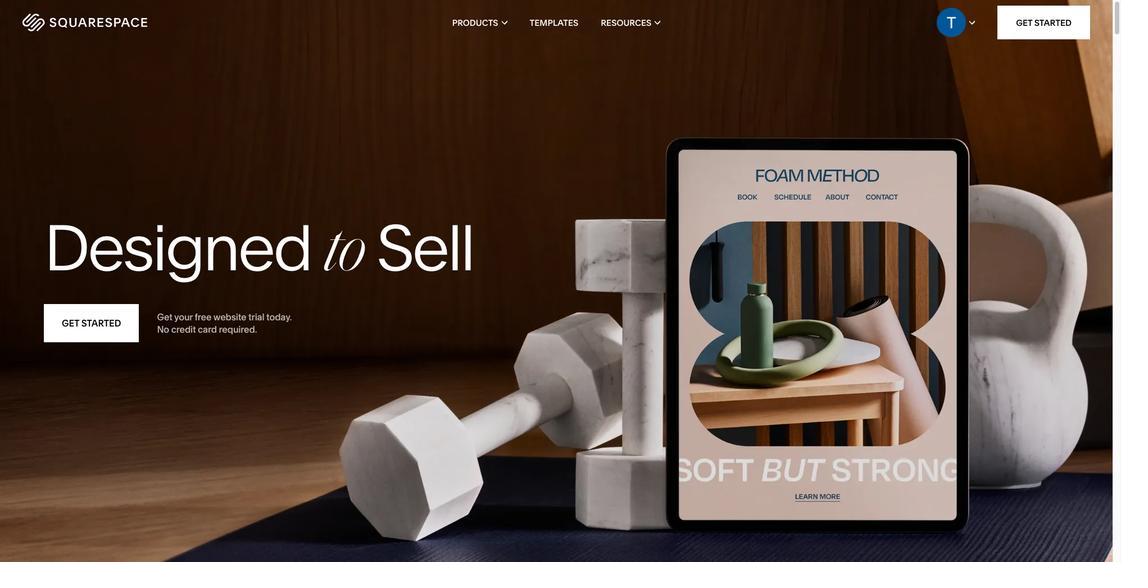 Task type: locate. For each thing, give the bounding box(es) containing it.
get
[[1017, 17, 1033, 28], [157, 311, 172, 323], [62, 318, 79, 329]]

0 vertical spatial get started link
[[998, 6, 1091, 39]]

resources
[[601, 17, 652, 28]]

get inside get your free website trial today. no credit card required.
[[157, 311, 172, 323]]

0 horizontal spatial get started link
[[44, 304, 139, 342]]

squarespace logo link
[[22, 13, 236, 31]]

0 vertical spatial get started
[[1017, 17, 1072, 28]]

1 horizontal spatial get started
[[1017, 17, 1072, 28]]

get started for rightmost get started link
[[1017, 17, 1072, 28]]

get started link
[[998, 6, 1091, 39], [44, 304, 139, 342]]

trial
[[249, 311, 265, 323]]

0 vertical spatial started
[[1035, 17, 1072, 28]]

your
[[174, 311, 193, 323]]

started for rightmost get started link
[[1035, 17, 1072, 28]]

to
[[324, 223, 364, 286]]

1 vertical spatial get started
[[62, 318, 121, 329]]

templates
[[530, 17, 579, 28]]

designed
[[44, 209, 311, 287]]

templates link
[[530, 0, 579, 45]]

website
[[213, 311, 247, 323]]

card
[[198, 324, 217, 335]]

1 horizontal spatial started
[[1035, 17, 1072, 28]]

0 horizontal spatial started
[[81, 318, 121, 329]]

no
[[157, 324, 169, 335]]

today.
[[267, 311, 292, 323]]

1 vertical spatial started
[[81, 318, 121, 329]]

1 horizontal spatial get
[[157, 311, 172, 323]]

started
[[1035, 17, 1072, 28], [81, 318, 121, 329]]

1 vertical spatial get started link
[[44, 304, 139, 342]]

get started
[[1017, 17, 1072, 28], [62, 318, 121, 329]]

designed to sell
[[44, 209, 474, 287]]

get your free website trial today. no credit card required.
[[157, 311, 292, 335]]

0 horizontal spatial get started
[[62, 318, 121, 329]]



Task type: describe. For each thing, give the bounding box(es) containing it.
sell
[[377, 209, 474, 287]]

started for bottommost get started link
[[81, 318, 121, 329]]

get started for bottommost get started link
[[62, 318, 121, 329]]

required.
[[219, 324, 257, 335]]

squarespace logo image
[[22, 13, 147, 31]]

free
[[195, 311, 212, 323]]

products
[[452, 17, 499, 28]]

resources button
[[601, 0, 661, 45]]

products button
[[452, 0, 508, 45]]

credit
[[171, 324, 196, 335]]

0 horizontal spatial get
[[62, 318, 79, 329]]

1 horizontal spatial get started link
[[998, 6, 1091, 39]]

2 horizontal spatial get
[[1017, 17, 1033, 28]]



Task type: vqa. For each thing, say whether or not it's contained in the screenshot.
sign
no



